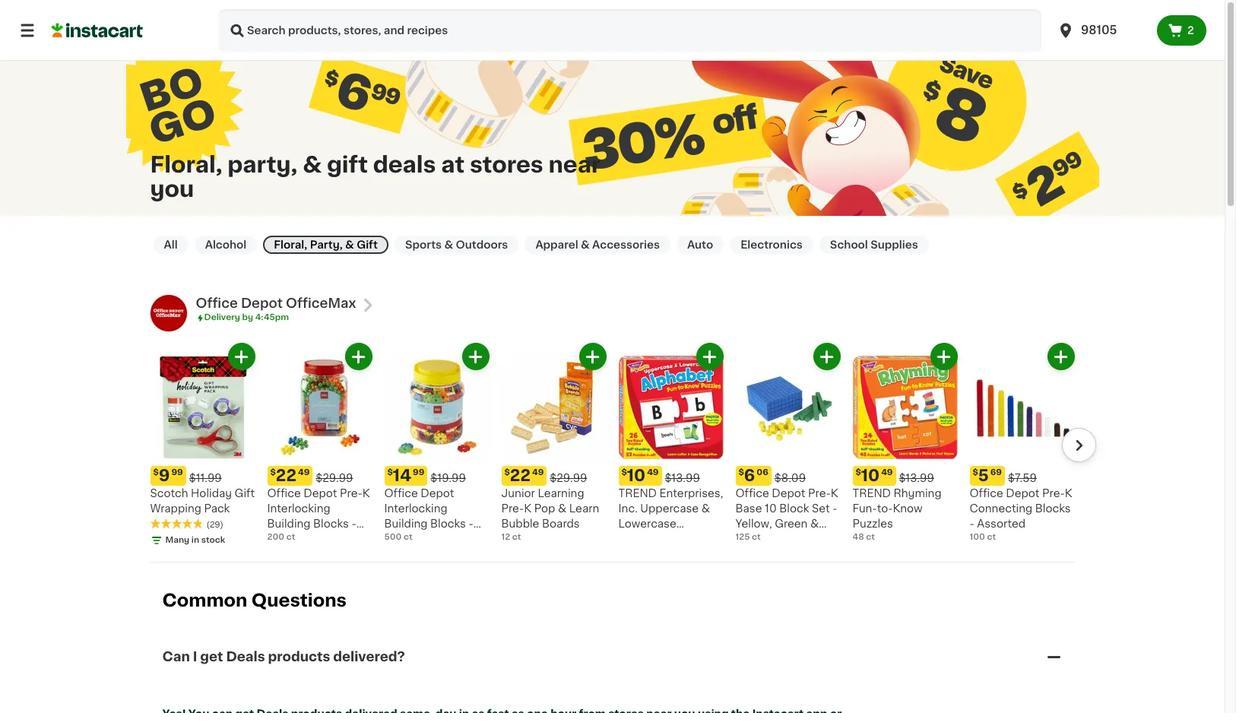Task type: locate. For each thing, give the bounding box(es) containing it.
$ inside $ 14 99
[[387, 469, 393, 477]]

yellow,
[[735, 519, 772, 529]]

$10.49 original price: $13.99 element up "rhyming"
[[853, 466, 957, 486]]

trend up the 'inc.'
[[618, 488, 657, 499]]

8 product group from the left
[[970, 343, 1075, 544]]

electronics link
[[730, 236, 813, 254]]

6 product group from the left
[[735, 343, 840, 545]]

add image for 14
[[466, 347, 485, 366]]

1 vertical spatial gift
[[235, 488, 255, 499]]

k
[[362, 488, 370, 499], [831, 488, 838, 499], [1065, 488, 1072, 499], [524, 504, 531, 514]]

1 add image from the left
[[583, 347, 602, 366]]

$10.49 original price: $13.99 element up enterprises,
[[618, 466, 723, 486]]

assorted down the connecting
[[977, 519, 1026, 529]]

$ 10 49 up the 'inc.'
[[621, 468, 659, 484]]

puzzles inside "trend enterprises, inc. uppercase & lowercase alphabet fun-to- know puzzles for ages 3 & up"
[[651, 549, 691, 560]]

0 vertical spatial know
[[893, 504, 923, 514]]

building up 500 ct on the left bottom of page
[[384, 519, 428, 529]]

trend rhyming fun-to-know puzzles 48 ct
[[853, 488, 942, 542]]

22 up junior
[[510, 468, 531, 484]]

$13.99 up enterprises,
[[665, 473, 700, 484]]

4 add image from the left
[[700, 347, 719, 366]]

1 horizontal spatial trend
[[853, 488, 891, 499]]

0 horizontal spatial interlocking
[[267, 504, 330, 514]]

trend inside "trend enterprises, inc. uppercase & lowercase alphabet fun-to- know puzzles for ages 3 & up"
[[618, 488, 657, 499]]

gift right party, on the top of the page
[[357, 239, 378, 250]]

depot inside office depot pre-k interlocking building blocks - assorted
[[304, 488, 337, 499]]

2 button
[[1157, 15, 1206, 46]]

add image for 10
[[700, 347, 719, 366]]

0 vertical spatial gift
[[357, 239, 378, 250]]

1 building from the left
[[267, 519, 311, 529]]

0 horizontal spatial puzzles
[[651, 549, 691, 560]]

building inside office depot interlocking building blocks - assorted colors
[[384, 519, 428, 529]]

0 horizontal spatial building
[[267, 519, 311, 529]]

trend up 48
[[853, 488, 891, 499]]

0 horizontal spatial fun-
[[669, 534, 694, 545]]

puzzles
[[853, 519, 893, 529], [651, 549, 691, 560]]

1 horizontal spatial $29.99
[[550, 473, 587, 484]]

99 right 14
[[413, 469, 424, 477]]

$29.99
[[316, 473, 353, 484], [550, 473, 587, 484]]

all
[[164, 239, 178, 250]]

1 99 from the left
[[171, 469, 183, 477]]

deals
[[226, 651, 265, 663]]

22 inside $ 22 49 $29.99 junior learning pre-k pop & learn bubble boards 12 ct
[[510, 468, 531, 484]]

49 inside $ 22 49
[[298, 469, 310, 477]]

ct right 500
[[404, 533, 413, 542]]

apparel & accessories
[[535, 239, 660, 250]]

add image
[[232, 347, 251, 366], [349, 347, 368, 366], [466, 347, 485, 366], [700, 347, 719, 366], [1051, 347, 1070, 366]]

$ up office depot pre-k interlocking building blocks - assorted
[[270, 469, 276, 477]]

office down $ 5 69
[[970, 488, 1003, 499]]

building up 200 ct
[[267, 519, 311, 529]]

$22.49 original price: $29.99 element for junior learning pre-k pop & learn bubble boards
[[501, 466, 606, 486]]

supplies
[[871, 239, 918, 250]]

2 $ from the left
[[270, 469, 276, 477]]

pre- inside office depot pre-k interlocking building blocks - assorted
[[340, 488, 362, 499]]

0 horizontal spatial know
[[618, 549, 648, 560]]

1 horizontal spatial to-
[[877, 504, 893, 514]]

0 horizontal spatial $13.99
[[665, 473, 700, 484]]

depot inside office depot interlocking building blocks - assorted colors
[[421, 488, 454, 499]]

4 ct from the left
[[752, 533, 761, 542]]

1 horizontal spatial gift
[[357, 239, 378, 250]]

1 $22.49 original price: $29.99 element from the left
[[267, 466, 372, 486]]

common questions
[[162, 593, 347, 609]]

10 for trend rhyming fun-to-know puzzles
[[861, 468, 880, 484]]

22
[[276, 468, 296, 484], [510, 468, 531, 484]]

can
[[162, 651, 190, 663]]

outdoors
[[456, 239, 508, 250]]

1 horizontal spatial 22
[[510, 468, 531, 484]]

& down learning
[[558, 504, 567, 514]]

12
[[501, 533, 510, 542]]

2 product group from the left
[[267, 343, 372, 545]]

gift right the holiday
[[235, 488, 255, 499]]

$10.49 original price: $13.99 element
[[618, 466, 723, 486], [853, 466, 957, 486]]

& inside floral, party, & gift deals at stores near you
[[303, 153, 322, 175]]

learn
[[569, 504, 599, 514]]

1 horizontal spatial $ 10 49
[[856, 468, 893, 484]]

$ 10 49 up trend rhyming fun-to-know puzzles 48 ct
[[856, 468, 893, 484]]

school supplies link
[[819, 236, 929, 254]]

holiday
[[191, 488, 232, 499]]

depot for office depot interlocking building blocks - assorted colors
[[421, 488, 454, 499]]

1 horizontal spatial fun-
[[853, 504, 877, 514]]

instacart logo image
[[52, 21, 143, 40]]

floral,
[[150, 153, 222, 175], [274, 239, 307, 250]]

pre- inside $ 22 49 $29.99 junior learning pre-k pop & learn bubble boards 12 ct
[[501, 504, 524, 514]]

add image for 10
[[934, 347, 953, 366]]

8 $ from the left
[[973, 469, 978, 477]]

know
[[893, 504, 923, 514], [618, 549, 648, 560]]

$29.99 up learning
[[550, 473, 587, 484]]

1 add image from the left
[[232, 347, 251, 366]]

scotch holiday gift wrapping pack
[[150, 488, 255, 514]]

2 horizontal spatial add image
[[934, 347, 953, 366]]

know up ages
[[618, 549, 648, 560]]

office for office depot interlocking building blocks - assorted colors
[[384, 488, 418, 499]]

depot for office depot pre-k interlocking building blocks - assorted
[[304, 488, 337, 499]]

0 horizontal spatial $29.99
[[316, 473, 353, 484]]

0 horizontal spatial trend
[[618, 488, 657, 499]]

office up the delivery
[[196, 297, 238, 309]]

0 vertical spatial to-
[[877, 504, 893, 514]]

puzzles up 48
[[853, 519, 893, 529]]

0 horizontal spatial 22
[[276, 468, 296, 484]]

depot for office depot officemax
[[241, 297, 283, 309]]

$29.99 up office depot pre-k interlocking building blocks - assorted
[[316, 473, 353, 484]]

depot inside the office depot pre-k connecting blocks - assorted 100 ct
[[1006, 488, 1040, 499]]

0 horizontal spatial $ 10 49
[[621, 468, 659, 484]]

2 99 from the left
[[413, 469, 424, 477]]

2 49 from the left
[[532, 469, 544, 477]]

green
[[775, 519, 808, 529]]

interlocking up 200 ct
[[267, 504, 330, 514]]

06
[[757, 469, 768, 477]]

1 horizontal spatial $10.49 original price: $13.99 element
[[853, 466, 957, 486]]

floral, inside floral, party, & gift deals at stores near you
[[150, 153, 222, 175]]

know inside trend rhyming fun-to-know puzzles 48 ct
[[893, 504, 923, 514]]

4 $ from the left
[[504, 469, 510, 477]]

1 horizontal spatial $22.49 original price: $29.99 element
[[501, 466, 606, 486]]

depot down '$7.59'
[[1006, 488, 1040, 499]]

10 right base
[[765, 504, 777, 514]]

to- up 'for'
[[694, 534, 710, 545]]

5 add image from the left
[[1051, 347, 1070, 366]]

$ left the 69
[[973, 469, 978, 477]]

99 inside $ 14 99
[[413, 469, 424, 477]]

2 $ 10 49 from the left
[[856, 468, 893, 484]]

office up base
[[735, 488, 769, 499]]

-
[[833, 504, 837, 514], [352, 519, 356, 529], [469, 519, 473, 529], [970, 519, 974, 529]]

trend
[[618, 488, 657, 499], [853, 488, 891, 499]]

know inside "trend enterprises, inc. uppercase & lowercase alphabet fun-to- know puzzles for ages 3 & up"
[[618, 549, 648, 560]]

1 horizontal spatial know
[[893, 504, 923, 514]]

49 up uppercase on the bottom
[[647, 469, 659, 477]]

$ up junior
[[504, 469, 510, 477]]

& down the set
[[810, 519, 819, 529]]

blocks inside the office depot pre-k connecting blocks - assorted 100 ct
[[1035, 504, 1071, 514]]

can i get deals products delivered? button
[[162, 630, 1062, 684]]

assorted up questions in the left of the page
[[267, 534, 316, 545]]

$ for office depot interlocking building blocks - assorted colors
[[387, 469, 393, 477]]

school supplies
[[830, 239, 918, 250]]

electronics
[[741, 239, 803, 250]]

connecting
[[970, 504, 1032, 514]]

1 $10.49 original price: $13.99 element from the left
[[618, 466, 723, 486]]

office
[[196, 297, 238, 309], [267, 488, 301, 499], [384, 488, 418, 499], [735, 488, 769, 499], [970, 488, 1003, 499]]

99 inside $ 9 99
[[171, 469, 183, 477]]

puzzles inside trend rhyming fun-to-know puzzles 48 ct
[[853, 519, 893, 529]]

$ inside $ 22 49
[[270, 469, 276, 477]]

$22.49 original price: $29.99 element
[[267, 466, 372, 486], [501, 466, 606, 486]]

accessories
[[592, 239, 660, 250]]

1 horizontal spatial building
[[384, 519, 428, 529]]

2 $13.99 from the left
[[899, 473, 934, 484]]

ct inside trend rhyming fun-to-know puzzles 48 ct
[[866, 533, 875, 542]]

★★★★★
[[150, 519, 203, 529], [150, 519, 203, 529]]

99 right 9
[[171, 469, 183, 477]]

1 horizontal spatial 99
[[413, 469, 424, 477]]

to-
[[877, 504, 893, 514], [694, 534, 710, 545]]

1 $ 10 49 from the left
[[621, 468, 659, 484]]

fun- up 48
[[853, 504, 877, 514]]

1 22 from the left
[[276, 468, 296, 484]]

0 horizontal spatial assorted
[[267, 534, 316, 545]]

2 $29.99 from the left
[[550, 473, 587, 484]]

(29)
[[206, 521, 223, 529]]

$11.99
[[189, 473, 222, 484]]

office inside office depot interlocking building blocks - assorted colors
[[384, 488, 418, 499]]

1 interlocking from the left
[[267, 504, 330, 514]]

$7.59
[[1008, 473, 1037, 484]]

assorted left colors
[[384, 534, 433, 545]]

0 horizontal spatial 10
[[627, 468, 645, 484]]

depot down $8.09
[[772, 488, 805, 499]]

48
[[853, 533, 864, 542]]

pre-
[[340, 488, 362, 499], [808, 488, 831, 499], [1042, 488, 1065, 499], [501, 504, 524, 514]]

depot down "$14.99 original price: $19.99" element
[[421, 488, 454, 499]]

product group containing 5
[[970, 343, 1075, 544]]

1 49 from the left
[[298, 469, 310, 477]]

colors
[[436, 534, 471, 545]]

product group
[[150, 343, 255, 547], [267, 343, 372, 545], [384, 343, 489, 545], [501, 343, 606, 544], [618, 343, 723, 575], [735, 343, 840, 545], [853, 343, 957, 544], [970, 343, 1075, 544]]

add image for 5
[[1051, 347, 1070, 366]]

ct right 48
[[866, 533, 875, 542]]

3 ct from the left
[[512, 533, 521, 542]]

trend inside trend rhyming fun-to-know puzzles 48 ct
[[853, 488, 891, 499]]

0 horizontal spatial $10.49 original price: $13.99 element
[[618, 466, 723, 486]]

- inside $ 6 06 $8.09 office depot pre-k base 10 block set - yellow, green & blue
[[833, 504, 837, 514]]

3 49 from the left
[[647, 469, 659, 477]]

49 up junior
[[532, 469, 544, 477]]

& left gift
[[303, 153, 322, 175]]

1 vertical spatial know
[[618, 549, 648, 560]]

4 49 from the left
[[881, 469, 893, 477]]

bubble
[[501, 519, 539, 529]]

many
[[165, 536, 189, 545]]

1 horizontal spatial 10
[[765, 504, 777, 514]]

$22.49 original price: $29.99 element up learning
[[501, 466, 606, 486]]

0 horizontal spatial 99
[[171, 469, 183, 477]]

$ up trend rhyming fun-to-know puzzles 48 ct
[[856, 469, 861, 477]]

1 horizontal spatial puzzles
[[853, 519, 893, 529]]

1 vertical spatial floral,
[[274, 239, 307, 250]]

1 horizontal spatial add image
[[817, 347, 836, 366]]

3 add image from the left
[[466, 347, 485, 366]]

floral, up the you
[[150, 153, 222, 175]]

6
[[744, 468, 755, 484]]

0 horizontal spatial floral,
[[150, 153, 222, 175]]

3 $ from the left
[[387, 469, 393, 477]]

building
[[267, 519, 311, 529], [384, 519, 428, 529]]

1 horizontal spatial floral,
[[274, 239, 307, 250]]

$
[[153, 469, 159, 477], [270, 469, 276, 477], [387, 469, 393, 477], [504, 469, 510, 477], [621, 469, 627, 477], [739, 469, 744, 477], [856, 469, 861, 477], [973, 469, 978, 477]]

2
[[1187, 25, 1194, 36]]

interlocking inside office depot interlocking building blocks - assorted colors
[[384, 504, 447, 514]]

near
[[548, 153, 601, 175]]

0 horizontal spatial blocks
[[313, 519, 349, 529]]

ct right 100
[[987, 533, 996, 542]]

you
[[150, 178, 194, 200]]

to- right the set
[[877, 504, 893, 514]]

0 vertical spatial floral,
[[150, 153, 222, 175]]

office down $ 22 49
[[267, 488, 301, 499]]

$13.99
[[665, 473, 700, 484], [899, 473, 934, 484]]

$ inside $ 9 99
[[153, 469, 159, 477]]

products
[[268, 651, 330, 663]]

depot down $ 22 49
[[304, 488, 337, 499]]

None search field
[[219, 9, 1041, 52]]

2 horizontal spatial assorted
[[977, 519, 1026, 529]]

6 $ from the left
[[739, 469, 744, 477]]

0 horizontal spatial $22.49 original price: $29.99 element
[[267, 466, 372, 486]]

$22.49 original price: $29.99 element up office depot pre-k interlocking building blocks - assorted
[[267, 466, 372, 486]]

lowercase
[[618, 519, 676, 529]]

base
[[735, 504, 762, 514]]

49 up office depot pre-k interlocking building blocks - assorted
[[298, 469, 310, 477]]

1 $13.99 from the left
[[665, 473, 700, 484]]

10
[[627, 468, 645, 484], [861, 468, 880, 484], [765, 504, 777, 514]]

99 for 14
[[413, 469, 424, 477]]

1 vertical spatial puzzles
[[651, 549, 691, 560]]

i
[[193, 651, 197, 663]]

0 vertical spatial puzzles
[[853, 519, 893, 529]]

& right sports
[[444, 239, 453, 250]]

office inside office depot pre-k interlocking building blocks - assorted
[[267, 488, 301, 499]]

$ inside $ 5 69
[[973, 469, 978, 477]]

gift
[[327, 153, 368, 175]]

$8.09
[[774, 473, 806, 484]]

1 vertical spatial fun-
[[669, 534, 694, 545]]

ct right 12
[[512, 533, 521, 542]]

2 ct from the left
[[404, 533, 413, 542]]

2 horizontal spatial blocks
[[1035, 504, 1071, 514]]

6 ct from the left
[[987, 533, 996, 542]]

depot up 4:45pm
[[241, 297, 283, 309]]

building inside office depot pre-k interlocking building blocks - assorted
[[267, 519, 311, 529]]

5 ct from the left
[[866, 533, 875, 542]]

2 building from the left
[[384, 519, 428, 529]]

assorted inside the office depot pre-k connecting blocks - assorted 100 ct
[[977, 519, 1026, 529]]

3 add image from the left
[[934, 347, 953, 366]]

69
[[990, 469, 1002, 477]]

$ up office depot interlocking building blocks - assorted colors
[[387, 469, 393, 477]]

0 horizontal spatial gift
[[235, 488, 255, 499]]

22 up office depot pre-k interlocking building blocks - assorted
[[276, 468, 296, 484]]

2 trend from the left
[[853, 488, 891, 499]]

1 $ from the left
[[153, 469, 159, 477]]

1 horizontal spatial interlocking
[[384, 504, 447, 514]]

2 horizontal spatial 10
[[861, 468, 880, 484]]

49 up trend rhyming fun-to-know puzzles 48 ct
[[881, 469, 893, 477]]

$ 10 49
[[621, 468, 659, 484], [856, 468, 893, 484]]

7 $ from the left
[[856, 469, 861, 477]]

2 $10.49 original price: $13.99 element from the left
[[853, 466, 957, 486]]

to- inside "trend enterprises, inc. uppercase & lowercase alphabet fun-to- know puzzles for ages 3 & up"
[[694, 534, 710, 545]]

sports
[[405, 239, 442, 250]]

- inside the office depot pre-k connecting blocks - assorted 100 ct
[[970, 519, 974, 529]]

office inside the office depot pre-k connecting blocks - assorted 100 ct
[[970, 488, 1003, 499]]

puzzles up up
[[651, 549, 691, 560]]

scotch
[[150, 488, 188, 499]]

3 product group from the left
[[384, 343, 489, 545]]

0 vertical spatial fun-
[[853, 504, 877, 514]]

0 horizontal spatial add image
[[583, 347, 602, 366]]

interlocking up 500 ct on the left bottom of page
[[384, 504, 447, 514]]

500 ct
[[384, 533, 413, 542]]

ct down yellow,
[[752, 533, 761, 542]]

10 up trend rhyming fun-to-know puzzles 48 ct
[[861, 468, 880, 484]]

1 horizontal spatial assorted
[[384, 534, 433, 545]]

2 22 from the left
[[510, 468, 531, 484]]

200 ct
[[267, 533, 295, 542]]

$10.49 original price: $13.99 element for trend rhyming fun-to-know puzzles
[[853, 466, 957, 486]]

office inside $ 6 06 $8.09 office depot pre-k base 10 block set - yellow, green & blue
[[735, 488, 769, 499]]

10 inside $ 6 06 $8.09 office depot pre-k base 10 block set - yellow, green & blue
[[765, 504, 777, 514]]

1 product group from the left
[[150, 343, 255, 547]]

$ up scotch
[[153, 469, 159, 477]]

ct right 200
[[286, 533, 295, 542]]

1 horizontal spatial blocks
[[430, 519, 466, 529]]

2 add image from the left
[[817, 347, 836, 366]]

98105 button
[[1048, 9, 1157, 52], [1057, 9, 1148, 52]]

$ 10 49 for trend enterprises, inc. uppercase & lowercase alphabet fun-to- know puzzles for ages 3 & up
[[621, 468, 659, 484]]

5
[[978, 468, 989, 484]]

2 interlocking from the left
[[384, 504, 447, 514]]

2 $22.49 original price: $29.99 element from the left
[[501, 466, 606, 486]]

1 vertical spatial to-
[[694, 534, 710, 545]]

10 up the 'inc.'
[[627, 468, 645, 484]]

0 horizontal spatial to-
[[694, 534, 710, 545]]

49
[[298, 469, 310, 477], [532, 469, 544, 477], [647, 469, 659, 477], [881, 469, 893, 477]]

know down "rhyming"
[[893, 504, 923, 514]]

1 trend from the left
[[618, 488, 657, 499]]

add image
[[583, 347, 602, 366], [817, 347, 836, 366], [934, 347, 953, 366]]

floral, left party, on the top of the page
[[274, 239, 307, 250]]

office for office depot pre-k interlocking building blocks - assorted
[[267, 488, 301, 499]]

99 for 9
[[171, 469, 183, 477]]

$ up the 'inc.'
[[621, 469, 627, 477]]

k inside $ 22 49 $29.99 junior learning pre-k pop & learn bubble boards 12 ct
[[524, 504, 531, 514]]

2 add image from the left
[[349, 347, 368, 366]]

assorted inside office depot interlocking building blocks - assorted colors
[[384, 534, 433, 545]]

fun- inside trend rhyming fun-to-know puzzles 48 ct
[[853, 504, 877, 514]]

$ left 06
[[739, 469, 744, 477]]

fun- up up
[[669, 534, 694, 545]]

$13.99 up "rhyming"
[[899, 473, 934, 484]]

1 horizontal spatial $13.99
[[899, 473, 934, 484]]

office down 14
[[384, 488, 418, 499]]

5 $ from the left
[[621, 469, 627, 477]]

$ inside $ 6 06 $8.09 office depot pre-k base 10 block set - yellow, green & blue
[[739, 469, 744, 477]]



Task type: vqa. For each thing, say whether or not it's contained in the screenshot.


Task type: describe. For each thing, give the bounding box(es) containing it.
inc.
[[618, 504, 638, 514]]

item carousel region
[[129, 343, 1096, 575]]

office depot officemax
[[196, 297, 356, 309]]

many in stock
[[165, 536, 225, 545]]

add image for 6
[[817, 347, 836, 366]]

& inside $ 6 06 $8.09 office depot pre-k base 10 block set - yellow, green & blue
[[810, 519, 819, 529]]

rhyming
[[894, 488, 942, 499]]

can i get deals products delivered?
[[162, 651, 405, 663]]

5 product group from the left
[[618, 343, 723, 575]]

junior
[[501, 488, 535, 499]]

49 for trend rhyming fun-to-know puzzles
[[881, 469, 893, 477]]

7 product group from the left
[[853, 343, 957, 544]]

uppercase
[[640, 504, 699, 514]]

floral, party, & gift
[[274, 239, 378, 250]]

$6.06 original price: $8.09 element
[[735, 466, 840, 486]]

common
[[162, 593, 247, 609]]

at
[[441, 153, 465, 175]]

delivered?
[[333, 651, 405, 663]]

trend for fun-
[[853, 488, 891, 499]]

apparel
[[535, 239, 578, 250]]

k inside $ 6 06 $8.09 office depot pre-k base 10 block set - yellow, green & blue
[[831, 488, 838, 499]]

blue
[[735, 534, 759, 545]]

pre- inside $ 6 06 $8.09 office depot pre-k base 10 block set - yellow, green & blue
[[808, 488, 831, 499]]

$29.99 inside $ 22 49 $29.99 junior learning pre-k pop & learn bubble boards 12 ct
[[550, 473, 587, 484]]

alcohol
[[205, 239, 246, 250]]

pop
[[534, 504, 555, 514]]

$ for scotch holiday gift wrapping pack
[[153, 469, 159, 477]]

$ 9 99
[[153, 468, 183, 484]]

set
[[812, 504, 830, 514]]

depot inside $ 6 06 $8.09 office depot pre-k base 10 block set - yellow, green & blue
[[772, 488, 805, 499]]

block
[[779, 504, 809, 514]]

49 inside $ 22 49 $29.99 junior learning pre-k pop & learn bubble boards 12 ct
[[532, 469, 544, 477]]

$9.99 original price: $11.99 element
[[150, 466, 255, 486]]

ct inside the office depot pre-k connecting blocks - assorted 100 ct
[[987, 533, 996, 542]]

auto
[[687, 239, 713, 250]]

200
[[267, 533, 284, 542]]

by
[[242, 313, 253, 322]]

100
[[970, 533, 985, 542]]

$ for office depot pre-k connecting blocks - assorted
[[973, 469, 978, 477]]

interlocking inside office depot pre-k interlocking building blocks - assorted
[[267, 504, 330, 514]]

4:45pm
[[255, 313, 289, 322]]

& inside $ 22 49 $29.99 junior learning pre-k pop & learn bubble boards 12 ct
[[558, 504, 567, 514]]

trend enterprises, inc. uppercase & lowercase alphabet fun-to- know puzzles for ages 3 & up
[[618, 488, 723, 575]]

1 $29.99 from the left
[[316, 473, 353, 484]]

party,
[[310, 239, 343, 250]]

$ 22 49
[[270, 468, 310, 484]]

office depot pre-k interlocking building blocks - assorted
[[267, 488, 370, 545]]

alcohol link
[[194, 236, 257, 254]]

$ 6 06 $8.09 office depot pre-k base 10 block set - yellow, green & blue
[[735, 468, 838, 545]]

$ for trend rhyming fun-to-know puzzles
[[856, 469, 861, 477]]

$ for trend enterprises, inc. uppercase & lowercase alphabet fun-to- know puzzles for ages 3 & up
[[621, 469, 627, 477]]

$ 22 49 $29.99 junior learning pre-k pop & learn bubble boards 12 ct
[[501, 468, 599, 542]]

auto link
[[677, 236, 724, 254]]

49 for trend enterprises, inc. uppercase & lowercase alphabet fun-to- know puzzles for ages 3 & up
[[647, 469, 659, 477]]

assorted inside office depot pre-k interlocking building blocks - assorted
[[267, 534, 316, 545]]

$ 14 99
[[387, 468, 424, 484]]

98105
[[1081, 24, 1117, 36]]

ages
[[618, 564, 646, 575]]

product group containing 6
[[735, 343, 840, 545]]

delivery by 4:45pm
[[204, 313, 289, 322]]

boards
[[542, 519, 580, 529]]

ct inside $ 22 49 $29.99 junior learning pre-k pop & learn bubble boards 12 ct
[[512, 533, 521, 542]]

office depot interlocking building blocks - assorted colors
[[384, 488, 473, 545]]

22 for junior learning pre-k pop & learn bubble boards
[[510, 468, 531, 484]]

questions
[[251, 593, 347, 609]]

$10.49 original price: $13.99 element for trend enterprises, inc. uppercase & lowercase alphabet fun-to- know puzzles for ages 3 & up
[[618, 466, 723, 486]]

$ for office depot pre-k interlocking building blocks - assorted
[[270, 469, 276, 477]]

125
[[735, 533, 750, 542]]

k inside the office depot pre-k connecting blocks - assorted 100 ct
[[1065, 488, 1072, 499]]

blocks inside office depot pre-k interlocking building blocks - assorted
[[313, 519, 349, 529]]

$19.99
[[431, 473, 466, 484]]

floral, party, & gift deals at stores near you main content
[[0, 0, 1225, 713]]

add image for 22
[[583, 347, 602, 366]]

blocks inside office depot interlocking building blocks - assorted colors
[[430, 519, 466, 529]]

apparel & accessories link
[[525, 236, 670, 254]]

& right party, on the top of the page
[[345, 239, 354, 250]]

office depot pre-k connecting blocks - assorted 100 ct
[[970, 488, 1072, 542]]

product group containing 9
[[150, 343, 255, 547]]

officemax
[[286, 297, 356, 309]]

floral, party, & gift deals at stores near you
[[150, 153, 601, 200]]

49 for office depot pre-k interlocking building blocks - assorted
[[298, 469, 310, 477]]

floral, for floral, party, & gift deals at stores near you
[[150, 153, 222, 175]]

- inside office depot pre-k interlocking building blocks - assorted
[[352, 519, 356, 529]]

all link
[[153, 236, 188, 254]]

4 product group from the left
[[501, 343, 606, 544]]

$13.99 for trend rhyming fun-to-know puzzles
[[899, 473, 934, 484]]

floral, party, & gift link
[[263, 236, 388, 254]]

$5.69 original price: $7.59 element
[[970, 466, 1075, 486]]

$ inside $ 22 49 $29.99 junior learning pre-k pop & learn bubble boards 12 ct
[[504, 469, 510, 477]]

fun- inside "trend enterprises, inc. uppercase & lowercase alphabet fun-to- know puzzles for ages 3 & up"
[[669, 534, 694, 545]]

office depot officemax image
[[150, 295, 187, 331]]

sports & outdoors
[[405, 239, 508, 250]]

stock
[[201, 536, 225, 545]]

delivery
[[204, 313, 240, 322]]

1 ct from the left
[[286, 533, 295, 542]]

up
[[669, 564, 684, 575]]

to- inside trend rhyming fun-to-know puzzles 48 ct
[[877, 504, 893, 514]]

2 98105 button from the left
[[1057, 9, 1148, 52]]

- inside office depot interlocking building blocks - assorted colors
[[469, 519, 473, 529]]

1 98105 button from the left
[[1048, 9, 1157, 52]]

& right apparel
[[581, 239, 590, 250]]

in
[[191, 536, 199, 545]]

10 for trend enterprises, inc. uppercase & lowercase alphabet fun-to- know puzzles for ages 3 & up
[[627, 468, 645, 484]]

floral, for floral, party, & gift
[[274, 239, 307, 250]]

& right 3
[[658, 564, 667, 575]]

$22.49 original price: $29.99 element for office depot pre-k interlocking building blocks - assorted
[[267, 466, 372, 486]]

get
[[200, 651, 223, 663]]

alphabet
[[618, 534, 667, 545]]

school
[[830, 239, 868, 250]]

9
[[159, 468, 170, 484]]

sports & outdoors link
[[394, 236, 519, 254]]

$13.99 for trend enterprises, inc. uppercase & lowercase alphabet fun-to- know puzzles for ages 3 & up
[[665, 473, 700, 484]]

125 ct
[[735, 533, 761, 542]]

add image for 9
[[232, 347, 251, 366]]

22 for 22
[[276, 468, 296, 484]]

trend for inc.
[[618, 488, 657, 499]]

gift inside scotch holiday gift wrapping pack
[[235, 488, 255, 499]]

pack
[[204, 504, 230, 514]]

depot for office depot pre-k connecting blocks - assorted 100 ct
[[1006, 488, 1040, 499]]

k inside office depot pre-k interlocking building blocks - assorted
[[362, 488, 370, 499]]

enterprises,
[[660, 488, 723, 499]]

learning
[[538, 488, 584, 499]]

wrapping
[[150, 504, 201, 514]]

Search field
[[219, 9, 1041, 52]]

$14.99 original price: $19.99 element
[[384, 466, 489, 486]]

add image for 22
[[349, 347, 368, 366]]

& down enterprises,
[[701, 504, 710, 514]]

product group containing 14
[[384, 343, 489, 545]]

office for office depot officemax
[[196, 297, 238, 309]]

$ 5 69
[[973, 468, 1002, 484]]

pre- inside the office depot pre-k connecting blocks - assorted 100 ct
[[1042, 488, 1065, 499]]

$ 10 49 for trend rhyming fun-to-know puzzles
[[856, 468, 893, 484]]

for
[[694, 549, 709, 560]]



